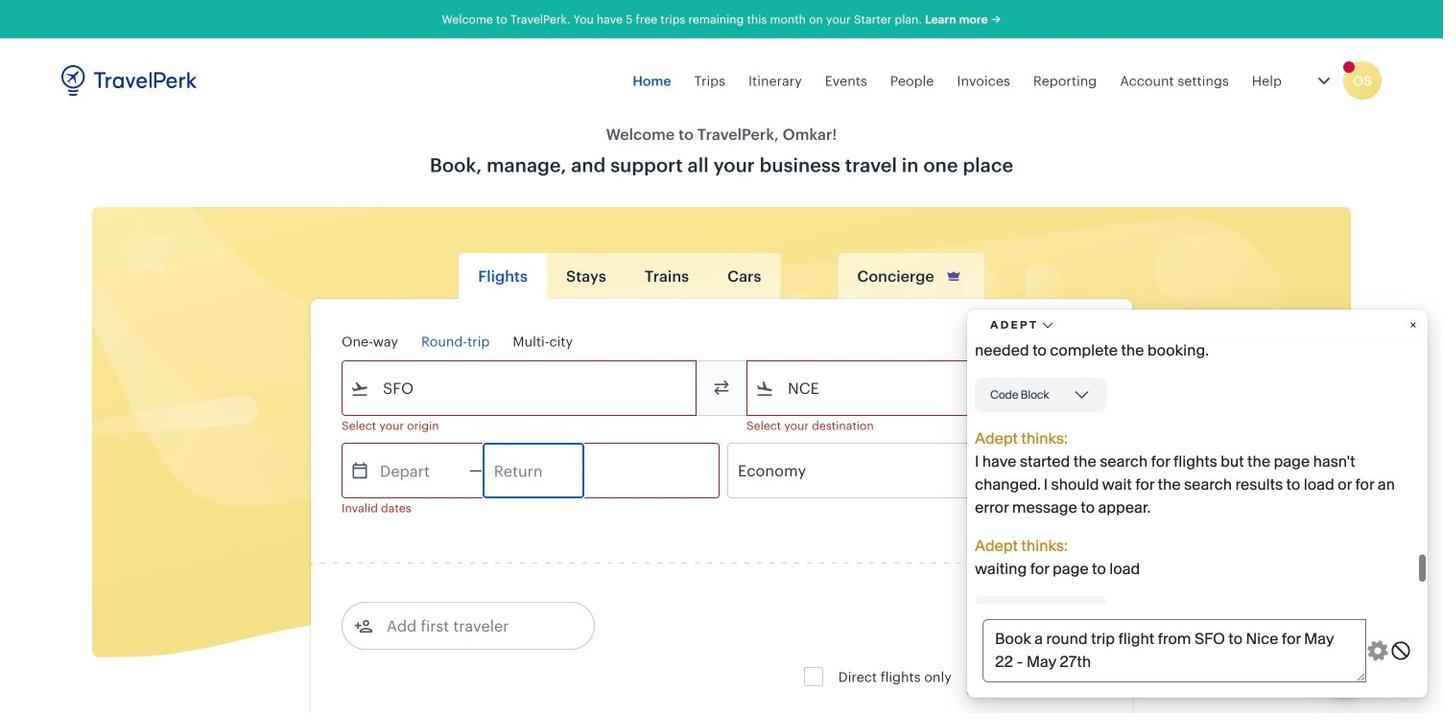 Task type: locate. For each thing, give the bounding box(es) containing it.
Add first traveler search field
[[373, 611, 573, 642]]

From search field
[[369, 373, 671, 404]]



Task type: describe. For each thing, give the bounding box(es) containing it.
Return text field
[[483, 444, 583, 498]]

Depart text field
[[369, 444, 469, 498]]

To search field
[[774, 373, 1076, 404]]



